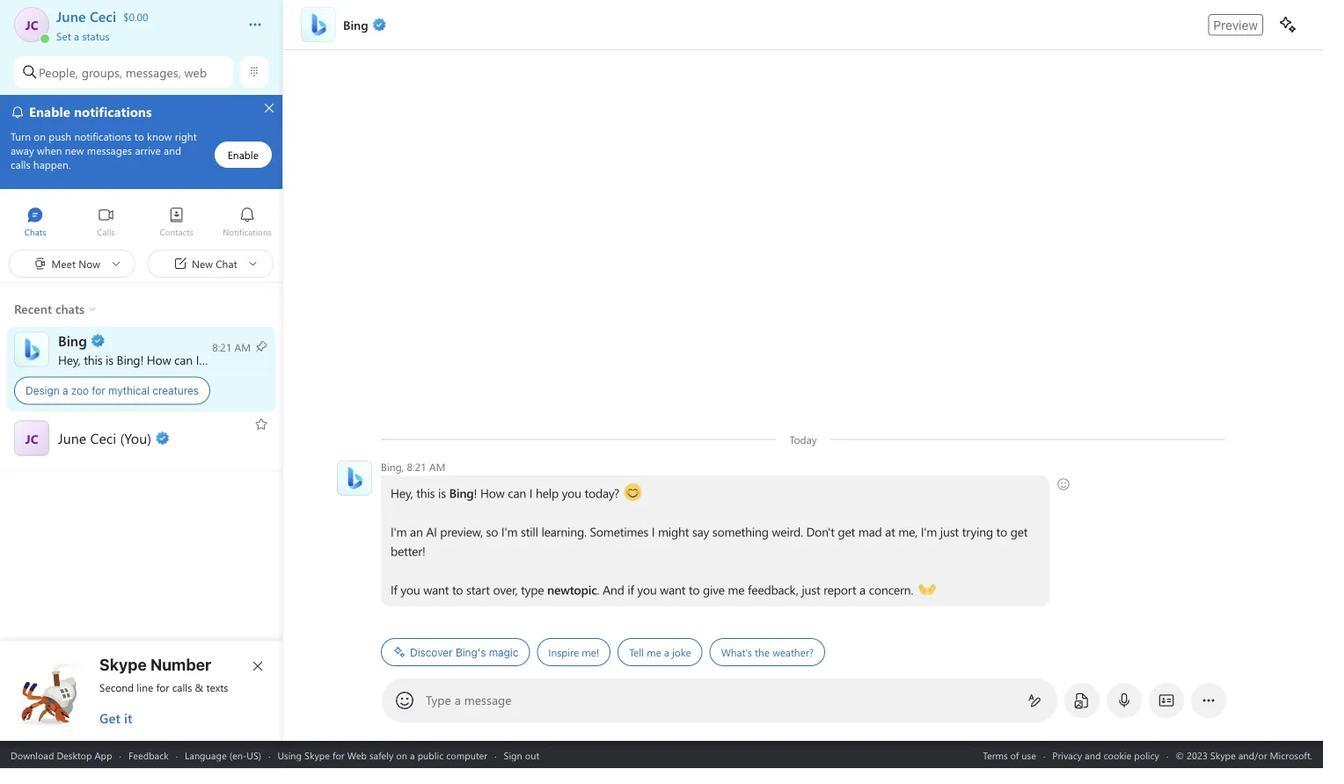 Task type: describe. For each thing, give the bounding box(es) containing it.
(en-
[[229, 749, 247, 762]]

learning.
[[541, 524, 587, 540]]

sign
[[504, 749, 522, 762]]

terms of use link
[[983, 749, 1036, 762]]

people, groups, messages, web
[[39, 64, 207, 80]]

0 horizontal spatial to
[[452, 582, 463, 598]]

me!
[[582, 646, 599, 660]]

2 get from the left
[[1010, 524, 1028, 540]]

status
[[82, 29, 110, 43]]

people, groups, messages, web button
[[14, 56, 233, 88]]

get it
[[99, 710, 132, 728]]

skype number
[[99, 655, 211, 674]]

at
[[885, 524, 895, 540]]

you inside "i'm an ai preview, so i'm still learning. sometimes i might say something weird. don't get mad at me, i'm just trying to get better! if you want to start over, type"
[[401, 582, 420, 598]]

0 horizontal spatial this
[[84, 352, 102, 368]]

what's the weather? button
[[710, 639, 825, 667]]

start
[[466, 582, 490, 598]]

bing, 8:21 am
[[381, 460, 445, 474]]

sign out link
[[504, 749, 539, 762]]

use
[[1022, 749, 1036, 762]]

me inside button
[[647, 646, 661, 660]]

0 horizontal spatial skype
[[99, 655, 147, 674]]

0 vertical spatial hey, this is bing ! how can i help you today?
[[58, 352, 289, 368]]

trying
[[962, 524, 993, 540]]

just inside "i'm an ai preview, so i'm still learning. sometimes i might say something weird. don't get mad at me, i'm just trying to get better! if you want to start over, type"
[[940, 524, 959, 540]]

number
[[150, 655, 211, 674]]

still
[[521, 524, 538, 540]]

Type a message text field
[[426, 692, 1013, 710]]

&
[[195, 681, 203, 695]]

design
[[26, 385, 60, 397]]

feedback
[[128, 749, 169, 762]]

feedback link
[[128, 749, 169, 762]]

privacy and cookie policy link
[[1052, 749, 1159, 762]]

1 horizontal spatial how
[[480, 485, 505, 501]]

what's the weather?
[[721, 646, 814, 660]]

on
[[396, 749, 407, 762]]

bing,
[[381, 460, 404, 474]]

preview
[[1213, 17, 1258, 32]]

concern.
[[869, 582, 913, 598]]

type a message
[[426, 692, 512, 709]]

tell
[[629, 646, 644, 660]]

better!
[[391, 543, 426, 560]]

0 horizontal spatial can
[[174, 352, 193, 368]]

of
[[1010, 749, 1019, 762]]

1 horizontal spatial me
[[728, 582, 745, 598]]

download
[[11, 749, 54, 762]]

0 horizontal spatial help
[[202, 352, 225, 368]]

tell me a joke
[[629, 646, 691, 660]]

1 horizontal spatial today?
[[585, 485, 619, 501]]

.
[[597, 582, 599, 598]]

1 horizontal spatial hey,
[[391, 485, 413, 501]]

newtopic
[[547, 582, 597, 598]]

privacy and cookie policy
[[1052, 749, 1159, 762]]

1 vertical spatial is
[[438, 485, 446, 501]]

0 vertical spatial !
[[140, 352, 144, 368]]

out
[[525, 749, 539, 762]]

1 horizontal spatial to
[[689, 582, 700, 598]]

0 vertical spatial i
[[196, 352, 199, 368]]

0 horizontal spatial just
[[802, 582, 820, 598]]

groups,
[[82, 64, 122, 80]]

want inside "i'm an ai preview, so i'm still learning. sometimes i might say something weird. don't get mad at me, i'm just trying to get better! if you want to start over, type"
[[423, 582, 449, 598]]

joke
[[672, 646, 691, 660]]

1 i'm from the left
[[391, 524, 407, 540]]

say
[[692, 524, 709, 540]]

message
[[464, 692, 512, 709]]

1 horizontal spatial can
[[508, 485, 526, 501]]

0 horizontal spatial bing
[[117, 352, 140, 368]]

2 horizontal spatial to
[[996, 524, 1007, 540]]

mythical
[[108, 385, 150, 397]]

1 vertical spatial hey, this is bing ! how can i help you today?
[[391, 485, 623, 501]]

using
[[278, 749, 302, 762]]

i'm an ai preview, so i'm still learning. sometimes i might say something weird. don't get mad at me, i'm just trying to get better! if you want to start over, type
[[391, 524, 1031, 598]]

something
[[712, 524, 769, 540]]

a right type
[[455, 692, 461, 709]]

set a status button
[[56, 25, 230, 43]]

a inside button
[[664, 646, 669, 660]]

(smileeyes)
[[624, 484, 682, 500]]

set a status
[[56, 29, 110, 43]]

and
[[1085, 749, 1101, 762]]

0 horizontal spatial how
[[147, 352, 171, 368]]

for for second line for calls & texts
[[156, 681, 169, 695]]

language (en-us) link
[[185, 749, 261, 762]]

tell me a joke button
[[618, 639, 703, 667]]

a inside button
[[74, 29, 79, 43]]

second
[[99, 681, 134, 695]]

ai
[[426, 524, 437, 540]]

it
[[124, 710, 132, 728]]

design a zoo for mythical creatures
[[26, 385, 199, 397]]



Task type: vqa. For each thing, say whether or not it's contained in the screenshot.
What's
yes



Task type: locate. For each thing, give the bounding box(es) containing it.
sometimes
[[590, 524, 648, 540]]

hey, this is bing ! how can i help you today? up creatures
[[58, 352, 289, 368]]

0 vertical spatial just
[[940, 524, 959, 540]]

0 horizontal spatial get
[[838, 524, 855, 540]]

a right on
[[410, 749, 415, 762]]

zoo
[[71, 385, 89, 397]]

want
[[423, 582, 449, 598], [660, 582, 686, 598]]

just left report
[[802, 582, 820, 598]]

for right line
[[156, 681, 169, 695]]

if
[[628, 582, 634, 598]]

1 horizontal spatial hey, this is bing ! how can i help you today?
[[391, 485, 623, 501]]

0 vertical spatial today?
[[251, 352, 286, 368]]

for
[[92, 385, 105, 397], [156, 681, 169, 695], [332, 749, 345, 762]]

using skype for web safely on a public computer
[[278, 749, 488, 762]]

download desktop app link
[[11, 749, 112, 762]]

0 horizontal spatial me
[[647, 646, 661, 660]]

safely
[[369, 749, 394, 762]]

1 vertical spatial i
[[529, 485, 533, 501]]

to left give
[[689, 582, 700, 598]]

0 horizontal spatial is
[[106, 352, 113, 368]]

0 vertical spatial how
[[147, 352, 171, 368]]

1 want from the left
[[423, 582, 449, 598]]

mad
[[858, 524, 882, 540]]

i'm right me,
[[921, 524, 937, 540]]

creatures
[[152, 385, 199, 397]]

0 vertical spatial is
[[106, 352, 113, 368]]

hey, this is bing ! how can i help you today? up so
[[391, 485, 623, 501]]

1 horizontal spatial get
[[1010, 524, 1028, 540]]

1 vertical spatial me
[[647, 646, 661, 660]]

bing up 'preview,'
[[449, 485, 474, 501]]

type
[[521, 582, 544, 598]]

for right the zoo
[[92, 385, 105, 397]]

1 vertical spatial today?
[[585, 485, 619, 501]]

1 horizontal spatial skype
[[304, 749, 330, 762]]

1 get from the left
[[838, 524, 855, 540]]

8:21
[[407, 460, 426, 474]]

2 i'm from the left
[[501, 524, 518, 540]]

so
[[486, 524, 498, 540]]

web
[[184, 64, 207, 80]]

1 vertical spatial skype
[[304, 749, 330, 762]]

1 vertical spatial this
[[416, 485, 435, 501]]

a
[[74, 29, 79, 43], [62, 385, 68, 397], [860, 582, 866, 598], [664, 646, 669, 660], [455, 692, 461, 709], [410, 749, 415, 762]]

a right set
[[74, 29, 79, 43]]

skype number element
[[15, 655, 268, 728]]

for for using skype for web safely on a public computer
[[332, 749, 345, 762]]

newtopic . and if you want to give me feedback, just report a concern.
[[547, 582, 917, 598]]

feedback,
[[748, 582, 799, 598]]

skype right "using"
[[304, 749, 330, 762]]

0 vertical spatial hey,
[[58, 352, 81, 368]]

get left "mad"
[[838, 524, 855, 540]]

2 horizontal spatial for
[[332, 749, 345, 762]]

how up so
[[480, 485, 505, 501]]

1 vertical spatial hey,
[[391, 485, 413, 501]]

sign out
[[504, 749, 539, 762]]

app
[[95, 749, 112, 762]]

a left joke
[[664, 646, 669, 660]]

terms of use
[[983, 749, 1036, 762]]

i inside "i'm an ai preview, so i'm still learning. sometimes i might say something weird. don't get mad at me, i'm just trying to get better! if you want to start over, type"
[[652, 524, 655, 540]]

! up mythical
[[140, 352, 144, 368]]

people,
[[39, 64, 78, 80]]

0 vertical spatial this
[[84, 352, 102, 368]]

you
[[228, 352, 248, 368], [562, 485, 581, 501], [401, 582, 420, 598], [637, 582, 657, 598]]

is
[[106, 352, 113, 368], [438, 485, 446, 501]]

using skype for web safely on a public computer link
[[278, 749, 488, 762]]

0 vertical spatial bing
[[117, 352, 140, 368]]

2 want from the left
[[660, 582, 686, 598]]

this
[[84, 352, 102, 368], [416, 485, 435, 501]]

to left start
[[452, 582, 463, 598]]

help
[[202, 352, 225, 368], [536, 485, 559, 501]]

a left the zoo
[[62, 385, 68, 397]]

1 vertical spatial help
[[536, 485, 559, 501]]

terms
[[983, 749, 1008, 762]]

i'm right so
[[501, 524, 518, 540]]

a right report
[[860, 582, 866, 598]]

me right 'tell'
[[647, 646, 661, 660]]

can
[[174, 352, 193, 368], [508, 485, 526, 501]]

! up 'preview,'
[[474, 485, 477, 501]]

!
[[140, 352, 144, 368], [474, 485, 477, 501]]

1 horizontal spatial want
[[660, 582, 686, 598]]

magic
[[489, 647, 518, 659]]

for left web
[[332, 749, 345, 762]]

skype
[[99, 655, 147, 674], [304, 749, 330, 762]]

discover bing's magic
[[410, 647, 518, 659]]

can up still
[[508, 485, 526, 501]]

me right give
[[728, 582, 745, 598]]

0 horizontal spatial i
[[196, 352, 199, 368]]

just left trying
[[940, 524, 959, 540]]

i up still
[[529, 485, 533, 501]]

bing up mythical
[[117, 352, 140, 368]]

second line for calls & texts
[[99, 681, 228, 695]]

0 horizontal spatial today?
[[251, 352, 286, 368]]

3 i'm from the left
[[921, 524, 937, 540]]

is up design a zoo for mythical creatures on the left
[[106, 352, 113, 368]]

i up creatures
[[196, 352, 199, 368]]

the
[[755, 646, 770, 660]]

texts
[[206, 681, 228, 695]]

get right trying
[[1010, 524, 1028, 540]]

0 horizontal spatial hey,
[[58, 352, 81, 368]]

can up creatures
[[174, 352, 193, 368]]

am
[[429, 460, 445, 474]]

0 vertical spatial skype
[[99, 655, 147, 674]]

set
[[56, 29, 71, 43]]

get
[[838, 524, 855, 540], [1010, 524, 1028, 540]]

0 horizontal spatial !
[[140, 352, 144, 368]]

2 vertical spatial i
[[652, 524, 655, 540]]

how
[[147, 352, 171, 368], [480, 485, 505, 501]]

is down am
[[438, 485, 446, 501]]

want left give
[[660, 582, 686, 598]]

public
[[418, 749, 444, 762]]

might
[[658, 524, 689, 540]]

1 horizontal spatial i'm
[[501, 524, 518, 540]]

to right trying
[[996, 524, 1007, 540]]

i left might on the bottom of page
[[652, 524, 655, 540]]

0 vertical spatial me
[[728, 582, 745, 598]]

inspire me!
[[548, 646, 599, 660]]

privacy
[[1052, 749, 1082, 762]]

bing
[[117, 352, 140, 368], [449, 485, 474, 501]]

1 vertical spatial !
[[474, 485, 477, 501]]

1 horizontal spatial is
[[438, 485, 446, 501]]

hey, down bing, at the bottom left
[[391, 485, 413, 501]]

0 vertical spatial help
[[202, 352, 225, 368]]

cookie
[[1104, 749, 1132, 762]]

1 vertical spatial can
[[508, 485, 526, 501]]

0 vertical spatial for
[[92, 385, 105, 397]]

hey,
[[58, 352, 81, 368], [391, 485, 413, 501]]

for inside skype number element
[[156, 681, 169, 695]]

i'm left an
[[391, 524, 407, 540]]

1 horizontal spatial i
[[529, 485, 533, 501]]

hey, this is bing ! how can i help you today?
[[58, 352, 289, 368], [391, 485, 623, 501]]

report
[[824, 582, 856, 598]]

policy
[[1134, 749, 1159, 762]]

web
[[347, 749, 367, 762]]

want left start
[[423, 582, 449, 598]]

2 horizontal spatial i'm
[[921, 524, 937, 540]]

1 horizontal spatial for
[[156, 681, 169, 695]]

skype up second
[[99, 655, 147, 674]]

1 vertical spatial how
[[480, 485, 505, 501]]

2 vertical spatial for
[[332, 749, 345, 762]]

0 horizontal spatial for
[[92, 385, 105, 397]]

this up the zoo
[[84, 352, 102, 368]]

computer
[[446, 749, 488, 762]]

get
[[99, 710, 120, 728]]

give
[[703, 582, 725, 598]]

preview,
[[440, 524, 483, 540]]

language
[[185, 749, 227, 762]]

0 horizontal spatial want
[[423, 582, 449, 598]]

0 horizontal spatial hey, this is bing ! how can i help you today?
[[58, 352, 289, 368]]

0 horizontal spatial i'm
[[391, 524, 407, 540]]

1 vertical spatial bing
[[449, 485, 474, 501]]

1 horizontal spatial bing
[[449, 485, 474, 501]]

calls
[[172, 681, 192, 695]]

(openhands)
[[918, 581, 984, 597]]

1 horizontal spatial help
[[536, 485, 559, 501]]

weird.
[[772, 524, 803, 540]]

hey, up the zoo
[[58, 352, 81, 368]]

tab list
[[0, 199, 282, 247]]

1 vertical spatial just
[[802, 582, 820, 598]]

me,
[[898, 524, 918, 540]]

1 horizontal spatial !
[[474, 485, 477, 501]]

i'm
[[391, 524, 407, 540], [501, 524, 518, 540], [921, 524, 937, 540]]

download desktop app
[[11, 749, 112, 762]]

us)
[[247, 749, 261, 762]]

2 horizontal spatial i
[[652, 524, 655, 540]]

inspire
[[548, 646, 579, 660]]

don't
[[806, 524, 835, 540]]

0 vertical spatial can
[[174, 352, 193, 368]]

1 horizontal spatial just
[[940, 524, 959, 540]]

this down 8:21
[[416, 485, 435, 501]]

discover
[[410, 647, 453, 659]]

messages,
[[126, 64, 181, 80]]

if
[[391, 582, 397, 598]]

an
[[410, 524, 423, 540]]

1 horizontal spatial this
[[416, 485, 435, 501]]

how up creatures
[[147, 352, 171, 368]]

today?
[[251, 352, 286, 368], [585, 485, 619, 501]]

1 vertical spatial for
[[156, 681, 169, 695]]

type
[[426, 692, 451, 709]]



